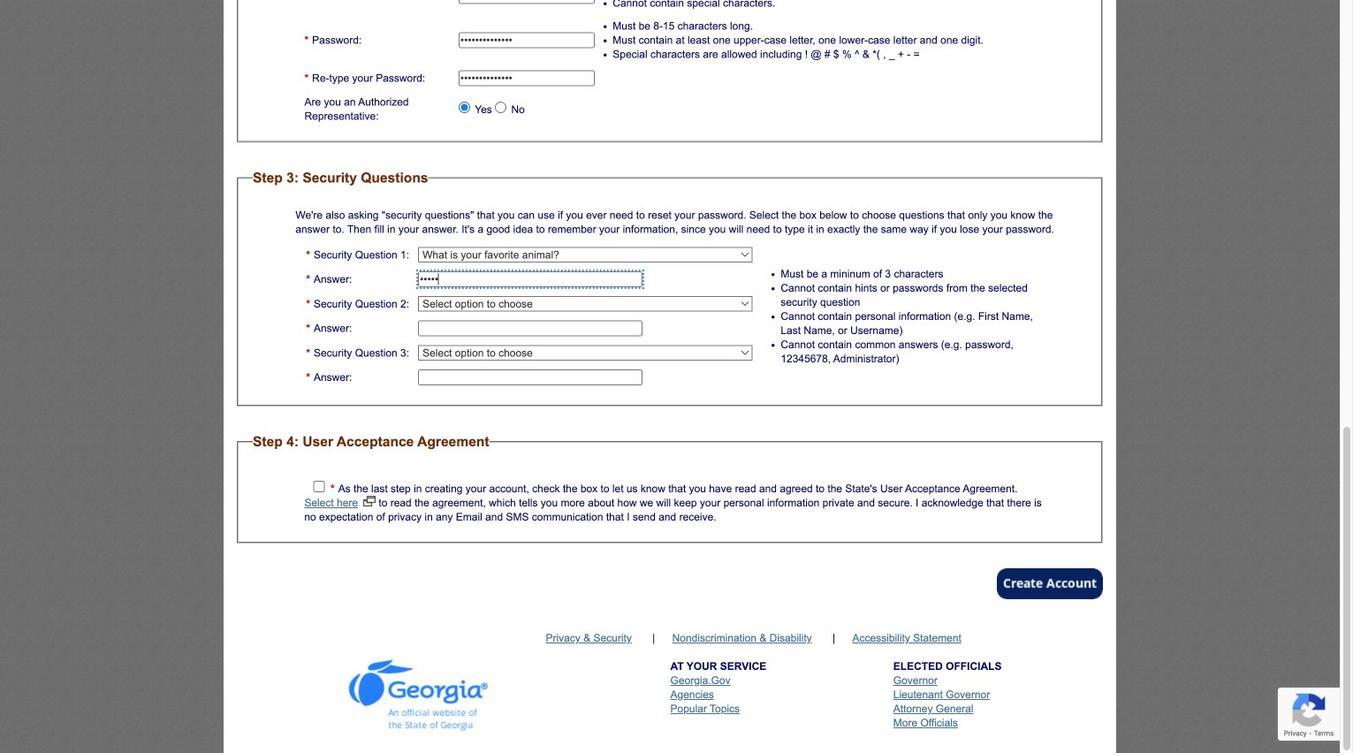 Task type: describe. For each thing, give the bounding box(es) containing it.
Re-type your Password password field
[[459, 70, 595, 86]]

opens a new window image
[[362, 496, 376, 506]]

georgia logo image
[[349, 659, 488, 731]]



Task type: locate. For each thing, give the bounding box(es) containing it.
None radio
[[495, 102, 507, 113]]

None password field
[[459, 32, 595, 48], [418, 271, 643, 287], [418, 320, 643, 336], [418, 369, 643, 385], [459, 32, 595, 48], [418, 271, 643, 287], [418, 320, 643, 336], [418, 369, 643, 385]]

None image field
[[997, 568, 1103, 599]]

None text field
[[459, 0, 595, 4]]

None radio
[[459, 102, 470, 113]]

None checkbox
[[313, 481, 325, 492]]



